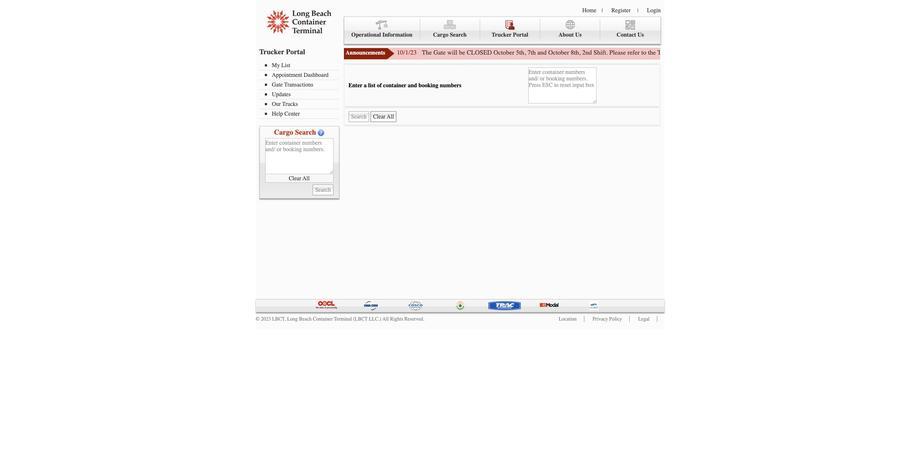 Task type: vqa. For each thing, say whether or not it's contained in the screenshot.
THE SCHEDULED
no



Task type: locate. For each thing, give the bounding box(es) containing it.
policy
[[609, 316, 622, 322]]

0 horizontal spatial for
[[732, 49, 739, 56]]

login
[[647, 7, 661, 14]]

trucker up closed
[[492, 32, 512, 38]]

0 horizontal spatial portal
[[286, 48, 305, 56]]

us inside 'contact us' link
[[638, 32, 644, 38]]

gate right truck
[[674, 49, 686, 56]]

| right home
[[602, 8, 603, 14]]

0 horizontal spatial and
[[408, 82, 417, 89]]

1 horizontal spatial |
[[637, 8, 638, 14]]

(lbct
[[353, 316, 368, 322]]

|
[[602, 8, 603, 14], [637, 8, 638, 14]]

trucker up my
[[259, 48, 284, 56]]

1 us from the left
[[575, 32, 582, 38]]

Enter container numbers and/ or booking numbers. Press ESC to reset input box text field
[[528, 68, 596, 104]]

search up be
[[450, 32, 467, 38]]

us right contact
[[638, 32, 644, 38]]

and right 7th
[[537, 49, 547, 56]]

gate up updates at the top of the page
[[272, 82, 283, 88]]

1 vertical spatial menu bar
[[259, 61, 342, 119]]

0 horizontal spatial trucker portal
[[259, 48, 305, 56]]

register link
[[611, 7, 631, 14]]

1 horizontal spatial trucker portal
[[492, 32, 528, 38]]

portal up 5th,
[[513, 32, 528, 38]]

1 horizontal spatial us
[[638, 32, 644, 38]]

truck
[[657, 49, 673, 56]]

1 horizontal spatial cargo
[[433, 32, 448, 38]]

the
[[648, 49, 656, 56], [800, 49, 808, 56]]

contact
[[617, 32, 636, 38]]

gate
[[760, 49, 771, 56]]

cargo inside "menu bar"
[[433, 32, 448, 38]]

all right llc.)
[[382, 316, 389, 322]]

help center link
[[265, 111, 338, 117]]

enter
[[348, 82, 362, 89]]

©
[[256, 316, 260, 322]]

rights
[[390, 316, 403, 322]]

announcements
[[346, 50, 385, 56]]

for right details
[[791, 49, 799, 56]]

home
[[582, 7, 596, 14]]

1 vertical spatial search
[[295, 128, 316, 137]]

my
[[272, 62, 280, 69]]

10/1/23 the gate will be closed october 5th, 7th and october 8th, 2nd shift. please refer to the truck gate hours web page for further gate details for the week.
[[397, 49, 825, 56]]

0 horizontal spatial october
[[493, 49, 514, 56]]

1 vertical spatial trucker
[[259, 48, 284, 56]]

0 horizontal spatial |
[[602, 8, 603, 14]]

center
[[284, 111, 300, 117]]

0 horizontal spatial the
[[648, 49, 656, 56]]

trucker portal up list
[[259, 48, 305, 56]]

for right the page
[[732, 49, 739, 56]]

portal inside "menu bar"
[[513, 32, 528, 38]]

and
[[537, 49, 547, 56], [408, 82, 417, 89]]

web
[[705, 49, 716, 56]]

1 vertical spatial trucker portal
[[259, 48, 305, 56]]

1 horizontal spatial october
[[548, 49, 569, 56]]

us inside about us link
[[575, 32, 582, 38]]

refer
[[628, 49, 640, 56]]

cargo search down center
[[274, 128, 316, 137]]

portal
[[513, 32, 528, 38], [286, 48, 305, 56]]

transactions
[[284, 82, 313, 88]]

1 vertical spatial portal
[[286, 48, 305, 56]]

please
[[609, 49, 626, 56]]

our trucks link
[[265, 101, 338, 107]]

1 vertical spatial cargo
[[274, 128, 293, 137]]

container
[[313, 316, 333, 322]]

contact us
[[617, 32, 644, 38]]

information
[[382, 32, 412, 38]]

operational information
[[351, 32, 412, 38]]

1 for from the left
[[732, 49, 739, 56]]

home link
[[582, 7, 596, 14]]

cargo search
[[433, 32, 467, 38], [274, 128, 316, 137]]

search down help center link
[[295, 128, 316, 137]]

page
[[718, 49, 730, 56]]

0 vertical spatial search
[[450, 32, 467, 38]]

menu bar
[[344, 17, 661, 44], [259, 61, 342, 119]]

cargo down help
[[274, 128, 293, 137]]

8th,
[[571, 49, 581, 56]]

gate right the
[[433, 49, 446, 56]]

privacy
[[593, 316, 608, 322]]

0 horizontal spatial menu bar
[[259, 61, 342, 119]]

0 vertical spatial cargo
[[433, 32, 448, 38]]

0 horizontal spatial search
[[295, 128, 316, 137]]

0 horizontal spatial us
[[575, 32, 582, 38]]

privacy policy link
[[593, 316, 622, 322]]

the right to on the top of the page
[[648, 49, 656, 56]]

0 vertical spatial menu bar
[[344, 17, 661, 44]]

about us
[[558, 32, 582, 38]]

long
[[287, 316, 298, 322]]

the left week. at the right top of page
[[800, 49, 808, 56]]

2 the from the left
[[800, 49, 808, 56]]

contact us link
[[600, 19, 660, 39]]

0 horizontal spatial gate
[[272, 82, 283, 88]]

llc.)
[[369, 316, 381, 322]]

None button
[[371, 111, 396, 122]]

cargo
[[433, 32, 448, 38], [274, 128, 293, 137]]

operational information link
[[344, 19, 420, 39]]

us right about on the top of page
[[575, 32, 582, 38]]

cargo search up will
[[433, 32, 467, 38]]

None submit
[[348, 111, 369, 122], [313, 185, 333, 196], [348, 111, 369, 122], [313, 185, 333, 196]]

0 vertical spatial and
[[537, 49, 547, 56]]

Enter container numbers and/ or booking numbers.  text field
[[265, 138, 333, 174]]

0 horizontal spatial all
[[302, 175, 310, 182]]

clear
[[289, 175, 301, 182]]

| left login
[[637, 8, 638, 14]]

0 vertical spatial cargo search
[[433, 32, 467, 38]]

container
[[383, 82, 406, 89]]

search inside "menu bar"
[[450, 32, 467, 38]]

5th,
[[516, 49, 526, 56]]

cargo up will
[[433, 32, 448, 38]]

the
[[422, 49, 432, 56]]

be
[[459, 49, 465, 56]]

search
[[450, 32, 467, 38], [295, 128, 316, 137]]

1 horizontal spatial portal
[[513, 32, 528, 38]]

menu bar containing my list
[[259, 61, 342, 119]]

trucker portal up 5th,
[[492, 32, 528, 38]]

list
[[281, 62, 290, 69]]

1 vertical spatial all
[[382, 316, 389, 322]]

shift.
[[594, 49, 608, 56]]

2 us from the left
[[638, 32, 644, 38]]

trucker portal
[[492, 32, 528, 38], [259, 48, 305, 56]]

trucker
[[492, 32, 512, 38], [259, 48, 284, 56]]

for
[[732, 49, 739, 56], [791, 49, 799, 56]]

all
[[302, 175, 310, 182], [382, 316, 389, 322]]

october left 5th,
[[493, 49, 514, 56]]

1 horizontal spatial cargo search
[[433, 32, 467, 38]]

portal up my list link at the left top
[[286, 48, 305, 56]]

to
[[641, 49, 646, 56]]

0 vertical spatial all
[[302, 175, 310, 182]]

1 horizontal spatial all
[[382, 316, 389, 322]]

0 vertical spatial portal
[[513, 32, 528, 38]]

0 vertical spatial trucker portal
[[492, 32, 528, 38]]

2 october from the left
[[548, 49, 569, 56]]

us
[[575, 32, 582, 38], [638, 32, 644, 38]]

0 horizontal spatial cargo
[[274, 128, 293, 137]]

a
[[364, 82, 367, 89]]

updates link
[[265, 91, 338, 98]]

1 horizontal spatial the
[[800, 49, 808, 56]]

1 horizontal spatial for
[[791, 49, 799, 56]]

us for about us
[[575, 32, 582, 38]]

0 horizontal spatial cargo search
[[274, 128, 316, 137]]

all right clear
[[302, 175, 310, 182]]

1 horizontal spatial search
[[450, 32, 467, 38]]

and left booking
[[408, 82, 417, 89]]

1 horizontal spatial menu bar
[[344, 17, 661, 44]]

2 horizontal spatial gate
[[674, 49, 686, 56]]

0 vertical spatial trucker
[[492, 32, 512, 38]]

us for contact us
[[638, 32, 644, 38]]

october
[[493, 49, 514, 56], [548, 49, 569, 56]]

october left 8th,
[[548, 49, 569, 56]]

gate
[[433, 49, 446, 56], [674, 49, 686, 56], [272, 82, 283, 88]]

1 vertical spatial cargo search
[[274, 128, 316, 137]]



Task type: describe. For each thing, give the bounding box(es) containing it.
lbct,
[[272, 316, 286, 322]]

numbers
[[440, 82, 461, 89]]

of
[[377, 82, 382, 89]]

enter a list of container and booking numbers
[[348, 82, 461, 89]]

about
[[558, 32, 574, 38]]

2023
[[261, 316, 271, 322]]

closed
[[467, 49, 492, 56]]

location link
[[559, 316, 577, 322]]

register
[[611, 7, 631, 14]]

help
[[272, 111, 283, 117]]

location
[[559, 316, 577, 322]]

my list link
[[265, 62, 338, 69]]

legal link
[[638, 316, 650, 322]]

details
[[772, 49, 789, 56]]

hours
[[688, 49, 704, 56]]

appointment dashboard link
[[265, 72, 338, 78]]

2nd
[[582, 49, 592, 56]]

clear all button
[[265, 174, 333, 183]]

list
[[368, 82, 375, 89]]

my list appointment dashboard gate transactions updates our trucks help center
[[272, 62, 329, 117]]

trucks
[[282, 101, 298, 107]]

1 horizontal spatial gate
[[433, 49, 446, 56]]

1 horizontal spatial trucker
[[492, 32, 512, 38]]

operational
[[351, 32, 381, 38]]

legal
[[638, 316, 650, 322]]

trucker portal inside "menu bar"
[[492, 32, 528, 38]]

1 vertical spatial and
[[408, 82, 417, 89]]

gate transactions link
[[265, 82, 338, 88]]

login link
[[647, 7, 661, 14]]

cargo search inside "menu bar"
[[433, 32, 467, 38]]

appointment
[[272, 72, 302, 78]]

2 | from the left
[[637, 8, 638, 14]]

1 | from the left
[[602, 8, 603, 14]]

7th
[[527, 49, 536, 56]]

trucker portal link
[[480, 19, 540, 39]]

dashboard
[[304, 72, 329, 78]]

booking
[[418, 82, 438, 89]]

menu bar containing operational information
[[344, 17, 661, 44]]

all inside button
[[302, 175, 310, 182]]

further
[[741, 49, 758, 56]]

about us link
[[540, 19, 600, 39]]

reserved.
[[404, 316, 424, 322]]

our
[[272, 101, 281, 107]]

cargo search link
[[420, 19, 480, 39]]

0 horizontal spatial trucker
[[259, 48, 284, 56]]

updates
[[272, 91, 291, 98]]

1 horizontal spatial and
[[537, 49, 547, 56]]

terminal
[[334, 316, 352, 322]]

1 october from the left
[[493, 49, 514, 56]]

10/1/23
[[397, 49, 417, 56]]

beach
[[299, 316, 312, 322]]

1 the from the left
[[648, 49, 656, 56]]

week.
[[810, 49, 825, 56]]

clear all
[[289, 175, 310, 182]]

© 2023 lbct, long beach container terminal (lbct llc.) all rights reserved.
[[256, 316, 424, 322]]

2 for from the left
[[791, 49, 799, 56]]

privacy policy
[[593, 316, 622, 322]]

will
[[447, 49, 457, 56]]

gate inside my list appointment dashboard gate transactions updates our trucks help center
[[272, 82, 283, 88]]



